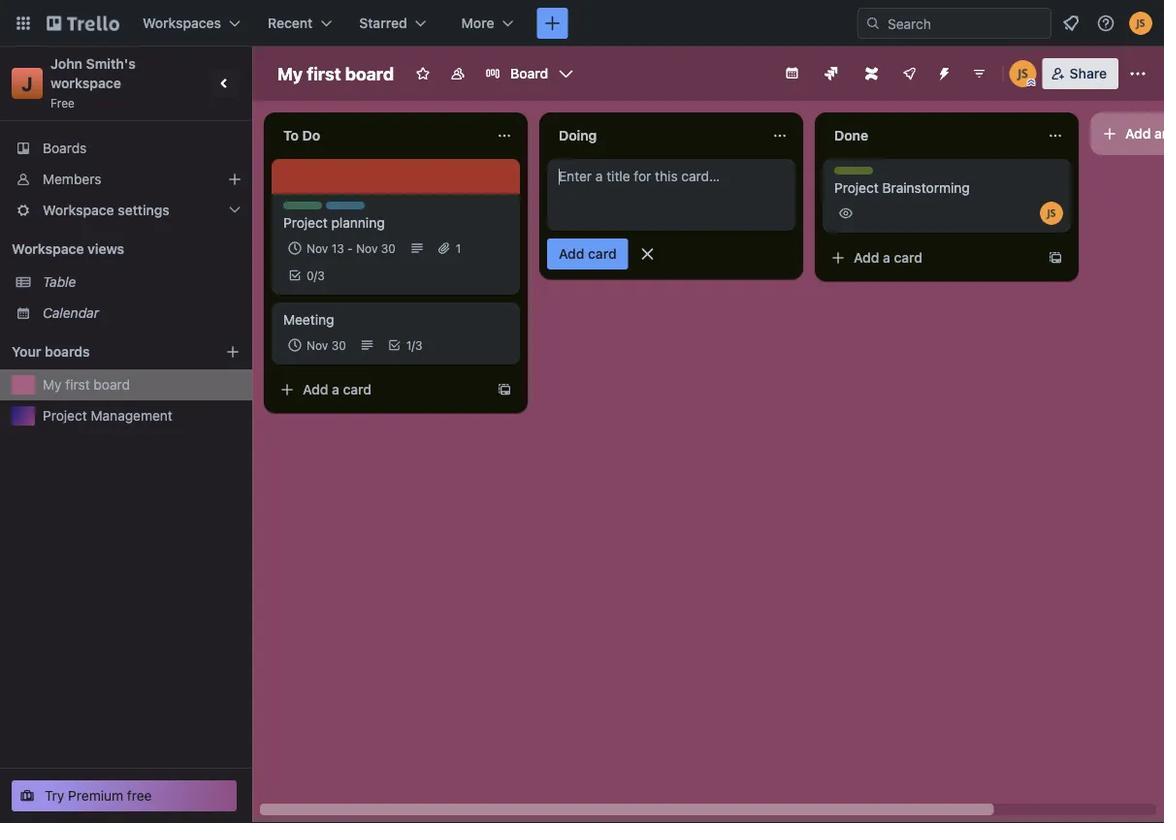 Task type: describe. For each thing, give the bounding box(es) containing it.
to
[[283, 128, 299, 144]]

free
[[127, 788, 152, 804]]

try premium free
[[45, 788, 152, 804]]

your boards with 2 items element
[[12, 341, 196, 364]]

board inside 'link'
[[94, 377, 130, 393]]

starred button
[[348, 8, 438, 39]]

add a card button for to do
[[272, 375, 489, 406]]

search image
[[865, 16, 881, 31]]

add an button
[[1091, 113, 1164, 155]]

Nov 30 checkbox
[[283, 334, 352, 357]]

premium
[[68, 788, 123, 804]]

your boards
[[12, 344, 90, 360]]

13
[[331, 242, 344, 255]]

members
[[43, 171, 101, 187]]

back to home image
[[47, 8, 119, 39]]

j
[[22, 72, 33, 95]]

first inside 'link'
[[65, 377, 90, 393]]

0
[[307, 269, 314, 282]]

add card button
[[547, 239, 628, 270]]

card for to do
[[343, 382, 372, 398]]

this member is an admin of this board. image
[[1027, 79, 1036, 87]]

project for project management
[[43, 408, 87, 424]]

add card
[[559, 246, 617, 262]]

show menu image
[[1128, 64, 1148, 83]]

nov for nov 30
[[307, 339, 328, 352]]

board inside text field
[[345, 63, 394, 84]]

ideas
[[834, 168, 869, 181]]

add a card for done
[[854, 250, 923, 266]]

0 notifications image
[[1059, 12, 1083, 35]]

workspace settings button
[[0, 195, 252, 226]]

project management link
[[43, 407, 241, 426]]

meeting
[[283, 312, 334, 328]]

0 vertical spatial john smith (johnsmith38824343) image
[[1129, 12, 1153, 35]]

starred
[[359, 15, 407, 31]]

workspace
[[50, 75, 121, 91]]

workspace settings
[[43, 202, 170, 218]]

1 for 1
[[456, 242, 461, 255]]

nov for nov 13 - nov 30
[[307, 242, 328, 255]]

project for project planning
[[283, 215, 328, 231]]

ideas project brainstorming
[[834, 168, 970, 196]]

try premium free button
[[12, 781, 237, 812]]

card inside button
[[588, 246, 617, 262]]

add board image
[[225, 344, 241, 360]]

workspace views
[[12, 241, 124, 257]]

board button
[[477, 58, 581, 89]]

calendar link
[[43, 304, 241, 323]]

confluence icon image
[[865, 67, 879, 81]]

Search field
[[881, 9, 1051, 38]]

your
[[12, 344, 41, 360]]

free
[[50, 96, 75, 110]]

add left cancel icon
[[559, 246, 585, 262]]

recent button
[[256, 8, 344, 39]]

first inside "board name" text field
[[307, 63, 341, 84]]

share button
[[1043, 58, 1119, 89]]

30 inside checkbox
[[381, 242, 396, 255]]

workspace navigation collapse icon image
[[212, 70, 239, 97]]

0 horizontal spatial john smith (johnsmith38824343) image
[[1010, 60, 1037, 87]]

project planning link
[[283, 213, 508, 233]]

project brainstorming link
[[834, 179, 1059, 198]]

doing
[[559, 128, 597, 144]]

to do
[[283, 128, 320, 144]]

my first board inside 'link'
[[43, 377, 130, 393]]

my first board inside "board name" text field
[[277, 63, 394, 84]]

Enter a title for this card… text field
[[547, 159, 796, 231]]

table
[[43, 274, 76, 290]]

table link
[[43, 273, 241, 292]]

project planning
[[283, 215, 385, 231]]

jira icon image
[[824, 67, 838, 81]]

calendar
[[43, 305, 99, 321]]

primary element
[[0, 0, 1164, 47]]

more
[[462, 15, 494, 31]]

done
[[834, 128, 868, 144]]

power ups image
[[902, 66, 918, 81]]

3 for 0 / 3
[[317, 269, 325, 282]]

my inside 'link'
[[43, 377, 62, 393]]

workspace visible image
[[450, 66, 466, 81]]

recent
[[268, 15, 313, 31]]

Doing text field
[[547, 120, 761, 151]]

create board or workspace image
[[543, 14, 562, 33]]

1 for 1 / 3
[[406, 339, 412, 352]]



Task type: vqa. For each thing, say whether or not it's contained in the screenshot.
the bottom 30
yes



Task type: locate. For each thing, give the bounding box(es) containing it.
nov right -
[[356, 242, 378, 255]]

first
[[307, 63, 341, 84], [65, 377, 90, 393]]

add a card
[[854, 250, 923, 266], [303, 382, 372, 398]]

1 horizontal spatial my first board
[[277, 63, 394, 84]]

a for done
[[883, 250, 891, 266]]

workspace
[[43, 202, 114, 218], [12, 241, 84, 257]]

more button
[[450, 8, 525, 39]]

1 vertical spatial john smith (johnsmith38824343) image
[[1010, 60, 1037, 87]]

add a card button down 1 / 3
[[272, 375, 489, 406]]

0 vertical spatial workspace
[[43, 202, 114, 218]]

1 vertical spatial my
[[43, 377, 62, 393]]

1 vertical spatial add a card button
[[272, 375, 489, 406]]

0 vertical spatial /
[[314, 269, 317, 282]]

my first board
[[277, 63, 394, 84], [43, 377, 130, 393]]

0 vertical spatial a
[[883, 250, 891, 266]]

project management
[[43, 408, 173, 424]]

first down recent popup button
[[307, 63, 341, 84]]

1 vertical spatial a
[[332, 382, 339, 398]]

a down nov 30
[[332, 382, 339, 398]]

/ for 0
[[314, 269, 317, 282]]

2 horizontal spatial john smith (johnsmith38824343) image
[[1129, 12, 1153, 35]]

0 vertical spatial my
[[277, 63, 303, 84]]

Done text field
[[823, 120, 1036, 151]]

my down your boards
[[43, 377, 62, 393]]

workspace for workspace views
[[12, 241, 84, 257]]

0 horizontal spatial board
[[94, 377, 130, 393]]

0 vertical spatial add a card button
[[823, 243, 1040, 274]]

add a card button down brainstorming
[[823, 243, 1040, 274]]

To Do text field
[[272, 120, 485, 151]]

workspace up table
[[12, 241, 84, 257]]

1 horizontal spatial 30
[[381, 242, 396, 255]]

card left cancel icon
[[588, 246, 617, 262]]

add a card down ideas project brainstorming
[[854, 250, 923, 266]]

0 horizontal spatial my
[[43, 377, 62, 393]]

automation image
[[929, 58, 956, 85]]

Nov 13 - Nov 30 checkbox
[[283, 237, 402, 260]]

1 horizontal spatial first
[[307, 63, 341, 84]]

1 down 'project planning' link
[[456, 242, 461, 255]]

0 horizontal spatial add a card
[[303, 382, 372, 398]]

workspace down the members
[[43, 202, 114, 218]]

do
[[302, 128, 320, 144]]

my first board down your boards with 2 items element
[[43, 377, 130, 393]]

an
[[1155, 126, 1164, 142]]

add a card down nov 30
[[303, 382, 372, 398]]

nov left 13
[[307, 242, 328, 255]]

a for to do
[[332, 382, 339, 398]]

2 horizontal spatial card
[[894, 250, 923, 266]]

john smith (johnsmith38824343) image left share button
[[1010, 60, 1037, 87]]

add for to do 'add a card' button
[[303, 382, 328, 398]]

my inside "board name" text field
[[277, 63, 303, 84]]

project inside ideas project brainstorming
[[834, 180, 879, 196]]

1
[[456, 242, 461, 255], [406, 339, 412, 352]]

1 down meeting link at top left
[[406, 339, 412, 352]]

1 horizontal spatial my
[[277, 63, 303, 84]]

boards link
[[0, 133, 252, 164]]

color: sky, title: "project" element
[[326, 202, 366, 216]]

1 vertical spatial 3
[[415, 339, 423, 352]]

members link
[[0, 164, 252, 195]]

3 down meeting link at top left
[[415, 339, 423, 352]]

board down starred
[[345, 63, 394, 84]]

smith's
[[86, 56, 136, 72]]

3 for 1 / 3
[[415, 339, 423, 352]]

0 horizontal spatial card
[[343, 382, 372, 398]]

create from template… image
[[497, 382, 512, 398]]

add for 'add a card' button associated with done
[[854, 250, 879, 266]]

management
[[91, 408, 173, 424]]

project down "boards"
[[43, 408, 87, 424]]

my first board down recent popup button
[[277, 63, 394, 84]]

my down the recent
[[277, 63, 303, 84]]

views
[[87, 241, 124, 257]]

brainstorming
[[882, 180, 970, 196]]

1 horizontal spatial a
[[883, 250, 891, 266]]

nov 13 - nov 30
[[307, 242, 396, 255]]

workspaces button
[[131, 8, 252, 39]]

project for color: sky, title: "project" element
[[326, 203, 366, 216]]

0 vertical spatial 3
[[317, 269, 325, 282]]

first down "boards"
[[65, 377, 90, 393]]

cancel image
[[638, 244, 657, 264]]

0 vertical spatial 1
[[456, 242, 461, 255]]

0 horizontal spatial 1
[[406, 339, 412, 352]]

add an
[[1125, 126, 1164, 142]]

settings
[[118, 202, 170, 218]]

board up project management
[[94, 377, 130, 393]]

boards
[[43, 140, 87, 156]]

share
[[1070, 65, 1107, 81]]

board
[[345, 63, 394, 84], [94, 377, 130, 393]]

add a card button
[[823, 243, 1040, 274], [272, 375, 489, 406]]

card down brainstorming
[[894, 250, 923, 266]]

nov inside option
[[307, 339, 328, 352]]

30 down the meeting
[[331, 339, 346, 352]]

2 vertical spatial john smith (johnsmith38824343) image
[[1040, 202, 1063, 225]]

3 right 0 at left top
[[317, 269, 325, 282]]

boards
[[45, 344, 90, 360]]

nov
[[307, 242, 328, 255], [356, 242, 378, 255], [307, 339, 328, 352]]

/ down nov 13 - nov 30 checkbox
[[314, 269, 317, 282]]

card
[[588, 246, 617, 262], [894, 250, 923, 266], [343, 382, 372, 398]]

/
[[314, 269, 317, 282], [412, 339, 415, 352]]

add down ideas project brainstorming
[[854, 250, 879, 266]]

1 vertical spatial 1
[[406, 339, 412, 352]]

0 horizontal spatial a
[[332, 382, 339, 398]]

color: green, title: none image
[[283, 202, 322, 210]]

workspace inside popup button
[[43, 202, 114, 218]]

0 vertical spatial first
[[307, 63, 341, 84]]

project
[[834, 180, 879, 196], [326, 203, 366, 216], [283, 215, 328, 231], [43, 408, 87, 424]]

0 vertical spatial my first board
[[277, 63, 394, 84]]

0 / 3
[[307, 269, 325, 282]]

color: lime, title: "ideas" element
[[834, 167, 873, 181]]

1 vertical spatial 30
[[331, 339, 346, 352]]

1 vertical spatial /
[[412, 339, 415, 352]]

-
[[347, 242, 353, 255]]

30 down 'project planning' link
[[381, 242, 396, 255]]

1 horizontal spatial 3
[[415, 339, 423, 352]]

nov 30
[[307, 339, 346, 352]]

1 horizontal spatial /
[[412, 339, 415, 352]]

1 horizontal spatial card
[[588, 246, 617, 262]]

/ for 1
[[412, 339, 415, 352]]

add for add an button
[[1125, 126, 1151, 142]]

calendar power-up image
[[785, 65, 800, 81]]

john smith (johnsmith38824343) image
[[1129, 12, 1153, 35], [1010, 60, 1037, 87], [1040, 202, 1063, 225]]

john
[[50, 56, 83, 72]]

john smith (johnsmith38824343) image right the open information menu image
[[1129, 12, 1153, 35]]

nov down the meeting
[[307, 339, 328, 352]]

card down nov 30
[[343, 382, 372, 398]]

my
[[277, 63, 303, 84], [43, 377, 62, 393]]

1 horizontal spatial add a card button
[[823, 243, 1040, 274]]

john smith's workspace free
[[50, 56, 139, 110]]

0 horizontal spatial 30
[[331, 339, 346, 352]]

1 horizontal spatial 1
[[456, 242, 461, 255]]

workspaces
[[143, 15, 221, 31]]

star or unstar board image
[[415, 66, 431, 81]]

meeting link
[[283, 310, 508, 330]]

open information menu image
[[1096, 14, 1116, 33]]

project down color: green, title: none icon
[[283, 215, 328, 231]]

0 horizontal spatial first
[[65, 377, 90, 393]]

add left an
[[1125, 126, 1151, 142]]

create from template… image
[[1048, 250, 1063, 266]]

john smith (johnsmith38824343) image up create from template… icon
[[1040, 202, 1063, 225]]

0 horizontal spatial my first board
[[43, 377, 130, 393]]

0 vertical spatial board
[[345, 63, 394, 84]]

board
[[510, 65, 548, 81]]

john smith's workspace link
[[50, 56, 139, 91]]

a down ideas project brainstorming
[[883, 250, 891, 266]]

1 vertical spatial add a card
[[303, 382, 372, 398]]

Board name text field
[[268, 58, 404, 89]]

j link
[[12, 68, 43, 99]]

1 horizontal spatial john smith (johnsmith38824343) image
[[1040, 202, 1063, 225]]

add
[[1125, 126, 1151, 142], [559, 246, 585, 262], [854, 250, 879, 266], [303, 382, 328, 398]]

project down done
[[834, 180, 879, 196]]

0 vertical spatial add a card
[[854, 250, 923, 266]]

30 inside option
[[331, 339, 346, 352]]

1 vertical spatial my first board
[[43, 377, 130, 393]]

/ down meeting link at top left
[[412, 339, 415, 352]]

1 vertical spatial board
[[94, 377, 130, 393]]

add a card button for done
[[823, 243, 1040, 274]]

a
[[883, 250, 891, 266], [332, 382, 339, 398]]

project up nov 13 - nov 30 checkbox
[[326, 203, 366, 216]]

0 horizontal spatial add a card button
[[272, 375, 489, 406]]

card for done
[[894, 250, 923, 266]]

1 horizontal spatial board
[[345, 63, 394, 84]]

1 / 3
[[406, 339, 423, 352]]

3
[[317, 269, 325, 282], [415, 339, 423, 352]]

0 horizontal spatial /
[[314, 269, 317, 282]]

30
[[381, 242, 396, 255], [331, 339, 346, 352]]

add a card for to do
[[303, 382, 372, 398]]

1 vertical spatial first
[[65, 377, 90, 393]]

1 vertical spatial workspace
[[12, 241, 84, 257]]

try
[[45, 788, 64, 804]]

0 vertical spatial 30
[[381, 242, 396, 255]]

workspace for workspace settings
[[43, 202, 114, 218]]

planning
[[331, 215, 385, 231]]

my first board link
[[43, 375, 241, 395]]

1 horizontal spatial add a card
[[854, 250, 923, 266]]

add down nov 30 option
[[303, 382, 328, 398]]

0 horizontal spatial 3
[[317, 269, 325, 282]]



